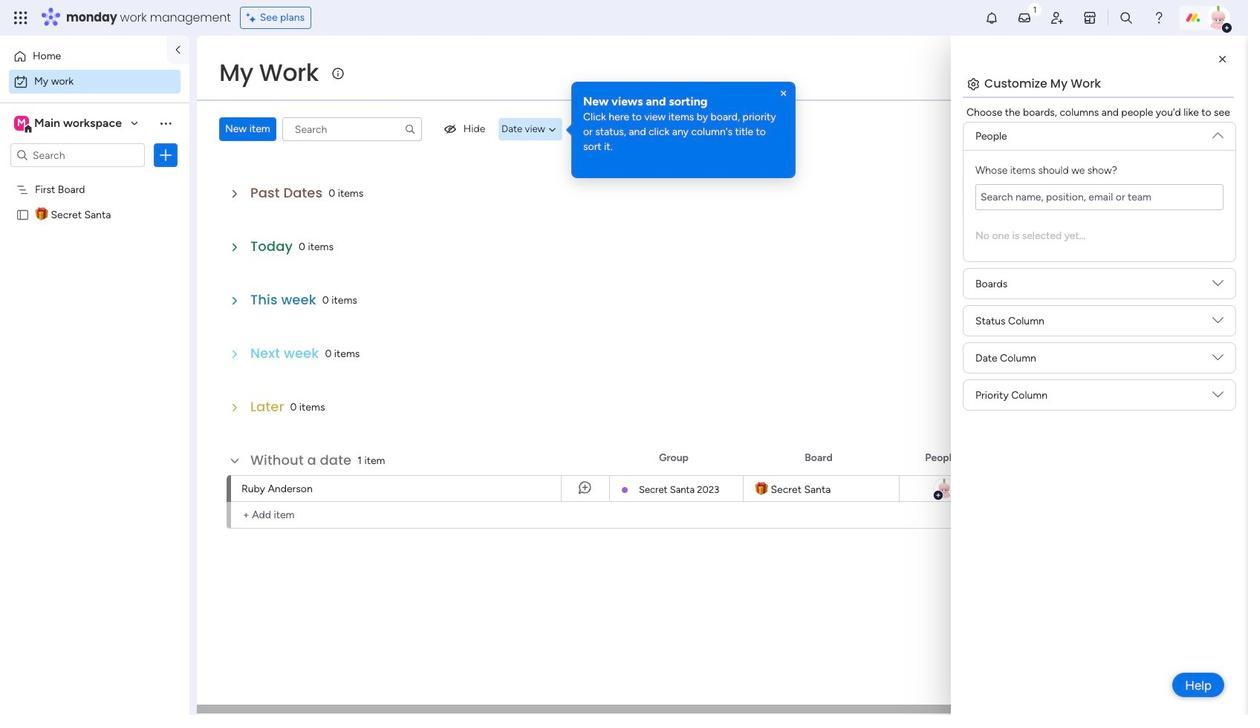Task type: locate. For each thing, give the bounding box(es) containing it.
0 vertical spatial ruby anderson image
[[1207, 6, 1231, 30]]

list box
[[0, 174, 190, 428]]

2 vertical spatial option
[[0, 176, 190, 179]]

1 vertical spatial dapulse dropdown down arrow image
[[1213, 315, 1224, 332]]

1 vertical spatial option
[[9, 70, 181, 94]]

2 vertical spatial dapulse dropdown down arrow image
[[1213, 389, 1224, 406]]

see plans image
[[247, 10, 260, 26]]

None text field
[[976, 184, 1224, 210]]

0 vertical spatial dapulse dropdown down arrow image
[[1213, 124, 1224, 141]]

0 vertical spatial dapulse dropdown down arrow image
[[1213, 278, 1224, 295]]

dapulse dropdown down arrow image
[[1213, 124, 1224, 141], [1213, 315, 1224, 332]]

notifications image
[[985, 10, 1000, 25]]

None search field
[[282, 117, 422, 141]]

select product image
[[13, 10, 28, 25]]

monday marketplace image
[[1083, 10, 1098, 25]]

Search in workspace field
[[31, 147, 124, 164]]

2 dapulse dropdown down arrow image from the top
[[1213, 315, 1224, 332]]

1 horizontal spatial ruby anderson image
[[1207, 6, 1231, 30]]

1 vertical spatial ruby anderson image
[[933, 478, 955, 500]]

1 vertical spatial dapulse dropdown down arrow image
[[1213, 352, 1224, 369]]

heading
[[583, 94, 784, 110]]

0 vertical spatial option
[[9, 45, 158, 68]]

0 horizontal spatial ruby anderson image
[[933, 478, 955, 500]]

dapulse dropdown down arrow image
[[1213, 278, 1224, 295], [1213, 352, 1224, 369], [1213, 389, 1224, 406]]

ruby anderson image
[[1207, 6, 1231, 30], [933, 478, 955, 500]]

option
[[9, 45, 158, 68], [9, 70, 181, 94], [0, 176, 190, 179]]

search image
[[404, 123, 416, 135]]

search everything image
[[1119, 10, 1134, 25]]

invite members image
[[1050, 10, 1065, 25]]

main content
[[197, 36, 1248, 716]]



Task type: vqa. For each thing, say whether or not it's contained in the screenshot.
Administration
no



Task type: describe. For each thing, give the bounding box(es) containing it.
Filter dashboard by text search field
[[282, 117, 422, 141]]

1 dapulse dropdown down arrow image from the top
[[1213, 278, 1224, 295]]

options image
[[158, 148, 173, 163]]

workspace selection element
[[14, 114, 124, 134]]

update feed image
[[1017, 10, 1032, 25]]

workspace image
[[14, 115, 29, 132]]

help image
[[1152, 10, 1167, 25]]

Search name, position, email or team text field
[[976, 184, 1224, 210]]

1 dapulse dropdown down arrow image from the top
[[1213, 124, 1224, 141]]

2 dapulse dropdown down arrow image from the top
[[1213, 352, 1224, 369]]

1 image
[[1029, 1, 1042, 17]]

close image
[[778, 88, 790, 100]]

workspace options image
[[158, 116, 173, 131]]

3 dapulse dropdown down arrow image from the top
[[1213, 389, 1224, 406]]

public board image
[[16, 207, 30, 221]]



